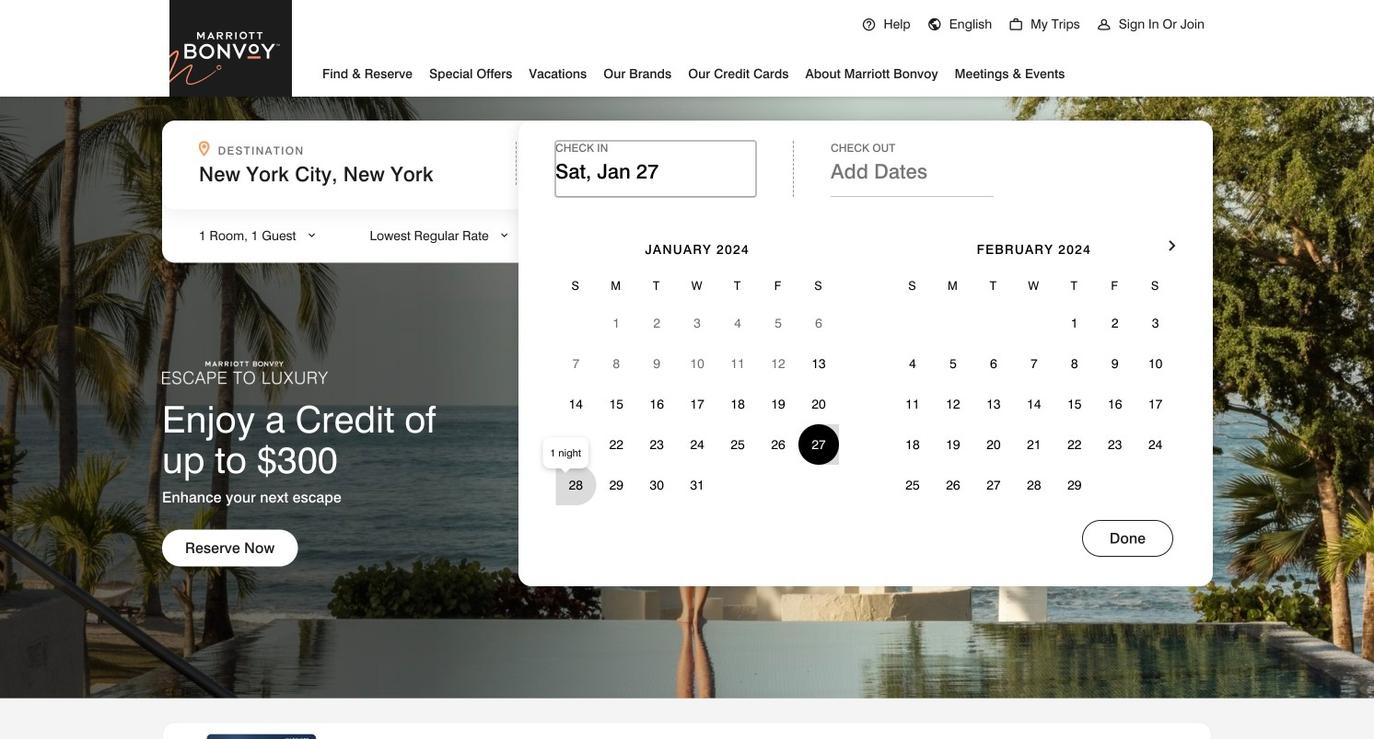 Task type: locate. For each thing, give the bounding box(es) containing it.
2 dropdown down image from the left
[[498, 228, 511, 244]]

1 horizontal spatial dropdown down image
[[498, 228, 511, 244]]

dropdown down image
[[305, 228, 318, 244], [498, 228, 511, 244]]

2 row group from the left
[[892, 303, 1176, 506]]

0 horizontal spatial dropdown down image
[[305, 228, 318, 244]]

row group
[[556, 303, 839, 506], [892, 303, 1176, 506]]

None search field
[[162, 121, 1213, 587]]

row
[[556, 268, 839, 303], [892, 268, 1176, 303], [556, 303, 839, 344], [892, 303, 1176, 344], [556, 344, 839, 384], [892, 344, 1176, 384], [556, 384, 839, 425], [892, 384, 1176, 425], [556, 425, 839, 465], [892, 425, 1176, 465], [556, 465, 839, 506], [892, 465, 1176, 506]]

1 horizontal spatial round image
[[1097, 17, 1111, 32]]

wed jan 03 2024 cell
[[677, 303, 718, 344]]

grid
[[556, 215, 839, 506], [892, 215, 1176, 506]]

thu jan 04 2024 cell
[[718, 303, 758, 344]]

round image
[[861, 17, 876, 32], [927, 17, 942, 32]]

1 dropdown down image from the left
[[305, 228, 318, 244]]

1 row group from the left
[[556, 303, 839, 506]]

0 horizontal spatial round image
[[1009, 17, 1023, 32]]

round image
[[1009, 17, 1023, 32], [1097, 17, 1111, 32]]

fri jan 05 2024 cell
[[758, 303, 798, 344]]

1 horizontal spatial grid
[[892, 215, 1176, 506]]

2 round image from the left
[[1097, 17, 1111, 32]]

marriott bonvoy escape to luxury logo image
[[162, 336, 328, 385]]

mon jan 01 2024 cell
[[596, 303, 637, 344]]

2 grid from the left
[[892, 215, 1176, 506]]

0 horizontal spatial row group
[[556, 303, 839, 506]]

0 horizontal spatial round image
[[861, 17, 876, 32]]

1 horizontal spatial round image
[[927, 17, 942, 32]]

0 horizontal spatial grid
[[556, 215, 839, 506]]

1 horizontal spatial row group
[[892, 303, 1176, 506]]

destination field
[[199, 162, 505, 186]]



Task type: describe. For each thing, give the bounding box(es) containing it.
wed jan 10 2024 cell
[[677, 344, 718, 384]]

row group for 2nd grid from the left
[[892, 303, 1176, 506]]

thu jan 11 2024 cell
[[718, 344, 758, 384]]

sun jan 07 2024 cell
[[556, 344, 596, 384]]

sat jan 06 2024 cell
[[798, 303, 839, 344]]

mon jan 08 2024 cell
[[596, 344, 637, 384]]

marriott bonvoy boundless® credit card from chase image
[[185, 734, 338, 739]]

2 round image from the left
[[927, 17, 942, 32]]

tue jan 09 2024 cell
[[637, 344, 677, 384]]

1 grid from the left
[[556, 215, 839, 506]]

fri jan 12 2024 cell
[[758, 344, 798, 384]]

1 round image from the left
[[861, 17, 876, 32]]

1 round image from the left
[[1009, 17, 1023, 32]]

tue jan 02 2024 cell
[[637, 303, 677, 344]]

row group for first grid
[[556, 303, 839, 506]]

Where can we take you? text field
[[199, 162, 481, 186]]



Task type: vqa. For each thing, say whether or not it's contained in the screenshot.
VENICE
no



